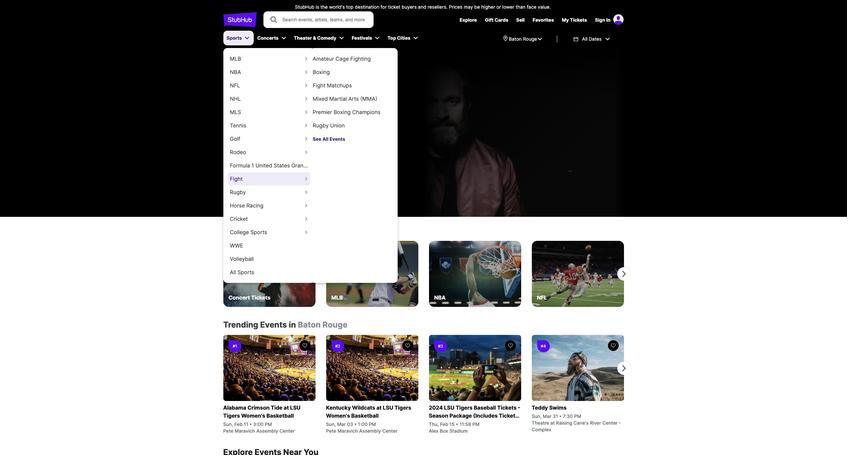 Task type: locate. For each thing, give the bounding box(es) containing it.
1 horizontal spatial nfl link
[[532, 241, 624, 307]]

0 horizontal spatial for
[[381, 4, 387, 10]]

or
[[497, 4, 501, 10]]

sports down cricket link
[[251, 229, 267, 236]]

formula 1 united states grand prix
[[230, 162, 307, 179]]

pm
[[574, 414, 582, 420], [265, 422, 272, 428], [369, 422, 376, 428], [473, 422, 480, 428]]

nfl
[[230, 82, 240, 89], [537, 295, 547, 301]]

0 vertical spatial mlb
[[230, 55, 241, 62]]

women's
[[241, 413, 265, 420], [326, 413, 350, 420]]

1 vertical spatial -
[[619, 421, 621, 426]]

2 horizontal spatial lsu
[[444, 405, 455, 412]]

higher
[[482, 4, 495, 10]]

pete down the 'kentucky'
[[326, 429, 336, 434]]

all down the volleyball
[[230, 269, 236, 276]]

0 horizontal spatial pete
[[223, 429, 233, 434]]

0 horizontal spatial at
[[284, 405, 289, 412]]

2 horizontal spatial all
[[582, 36, 588, 42]]

mixed
[[313, 96, 328, 102]]

stubhub image
[[223, 11, 257, 28]]

1 vertical spatial for
[[429, 421, 437, 428]]

see up the rodeo
[[229, 139, 237, 145]]

2 pete from the left
[[326, 429, 336, 434]]

feb left 11
[[234, 422, 243, 428]]

3 lsu from the left
[[444, 405, 455, 412]]

center inside teddy swims sun, mar 31 • 7:30 pm theatre at raising cane's river center - complex
[[603, 421, 618, 426]]

premier boxing champions link
[[310, 105, 394, 120]]

lsu right wildcats
[[383, 405, 393, 412]]

cage
[[336, 55, 349, 62]]

tickets for concert tickets
[[251, 295, 271, 301]]

assembly inside the kentucky wildcats  at lsu tigers women's basketball sun, mar 03 • 1:00 pm pete maravich assembly center
[[359, 429, 381, 434]]

favorites link
[[533, 17, 554, 23]]

2 vertical spatial all
[[230, 269, 236, 276]]

mar inside teddy swims sun, mar 31 • 7:30 pm theatre at raising cane's river center - complex
[[543, 414, 552, 420]]

1 horizontal spatial at
[[377, 405, 382, 412]]

1 pete from the left
[[223, 429, 233, 434]]

horse racing
[[230, 202, 264, 209]]

1 maravich from the left
[[235, 429, 255, 434]]

wwe link
[[227, 238, 311, 254]]

#1
[[233, 344, 237, 349]]

2 assembly from the left
[[359, 429, 381, 434]]

1 horizontal spatial tigers
[[395, 405, 412, 412]]

pete down alabama
[[223, 429, 233, 434]]

1 horizontal spatial is
[[316, 4, 319, 10]]

0 vertical spatial rugby
[[313, 122, 329, 129]]

rugby down "premier"
[[313, 122, 329, 129]]

baton rouge
[[509, 36, 537, 42]]

0 horizontal spatial fight
[[230, 176, 243, 182]]

is
[[316, 4, 319, 10], [249, 121, 253, 128]]

0 vertical spatial nba link
[[227, 64, 311, 80]]

1 horizontal spatial feb
[[440, 422, 449, 428]]

- inside teddy swims sun, mar 31 • 7:30 pm theatre at raising cane's river center - complex
[[619, 421, 621, 426]]

1 horizontal spatial lsu
[[383, 405, 393, 412]]

lsu right tide
[[290, 405, 301, 412]]

segura up everyone is talking about tom segura – reserve your spot today!
[[267, 93, 332, 115]]

top cities link
[[384, 31, 413, 45]]

alabama crimson tide  at lsu tigers women's basketball sun, feb 11 • 3:00 pm pete maravich assembly center
[[223, 405, 301, 434]]

see inside see tickets button
[[229, 139, 237, 145]]

in
[[607, 17, 611, 23]]

the
[[321, 4, 328, 10]]

0 horizontal spatial mar
[[337, 422, 346, 428]]

rodeo
[[230, 149, 246, 156]]

0 horizontal spatial lsu
[[290, 405, 301, 412]]

all down rugby union
[[323, 136, 329, 142]]

1 horizontal spatial nfl
[[537, 295, 547, 301]]

1 women's from the left
[[241, 413, 265, 420]]

segura
[[267, 93, 332, 115], [301, 121, 320, 128]]

1 horizontal spatial see
[[313, 136, 322, 142]]

your
[[346, 121, 357, 128]]

tom right about
[[289, 121, 300, 128]]

0 horizontal spatial mlb
[[230, 55, 241, 62]]

1 vertical spatial sports
[[251, 229, 267, 236]]

boxing down amateur on the left of page
[[313, 69, 330, 75]]

sun, down the 'kentucky'
[[326, 422, 336, 428]]

2 feb from the left
[[440, 422, 449, 428]]

1 horizontal spatial mar
[[543, 414, 552, 420]]

sports down stubhub image
[[227, 35, 242, 41]]

• right 11
[[250, 422, 252, 428]]

- left teddy
[[518, 405, 521, 412]]

1 horizontal spatial for
[[429, 421, 437, 428]]

center inside the kentucky wildcats  at lsu tigers women's basketball sun, mar 03 • 1:00 pm pete maravich assembly center
[[382, 429, 398, 434]]

at right wildcats
[[377, 405, 382, 412]]

pete
[[223, 429, 233, 434], [326, 429, 336, 434]]

golf
[[230, 136, 240, 142]]

assembly
[[256, 429, 278, 434], [359, 429, 381, 434]]

events left in
[[260, 320, 287, 330]]

resellers.
[[428, 4, 448, 10]]

sign in link
[[595, 17, 611, 23]]

0 horizontal spatial tigers
[[223, 413, 240, 420]]

1 horizontal spatial center
[[382, 429, 398, 434]]

0 horizontal spatial feb
[[234, 422, 243, 428]]

1 vertical spatial all
[[323, 136, 329, 142]]

crimson
[[248, 405, 270, 412]]

fight inside fight link
[[230, 176, 243, 182]]

0 horizontal spatial nba
[[230, 69, 241, 75]]

1 horizontal spatial nba link
[[429, 241, 521, 307]]

tickets right concert
[[251, 295, 271, 301]]

rugby up horse
[[230, 189, 246, 196]]

is for everyone
[[249, 121, 253, 128]]

tigers up package at the bottom right of page
[[456, 405, 473, 412]]

pm right 1:00
[[369, 422, 376, 428]]

1 horizontal spatial all
[[323, 136, 329, 142]]

2 horizontal spatial at
[[551, 421, 555, 426]]

at inside teddy swims sun, mar 31 • 7:30 pm theatre at raising cane's river center - complex
[[551, 421, 555, 426]]

1 vertical spatial tom
[[289, 121, 300, 128]]

0 horizontal spatial rugby
[[230, 189, 246, 196]]

1 horizontal spatial pete
[[326, 429, 336, 434]]

2 vertical spatial sports
[[238, 269, 254, 276]]

concerts
[[257, 35, 279, 41]]

- right river
[[619, 421, 621, 426]]

see for see all events
[[313, 136, 322, 142]]

1 horizontal spatial maravich
[[338, 429, 358, 434]]

2 horizontal spatial center
[[603, 421, 618, 426]]

cane's
[[574, 421, 589, 426]]

my tickets
[[562, 17, 587, 23]]

1 vertical spatial is
[[249, 121, 253, 128]]

boxing down mixed martial arts (mma)
[[334, 109, 351, 116]]

mlb link
[[227, 51, 311, 66], [326, 241, 418, 307]]

1 horizontal spatial rugby
[[313, 122, 329, 129]]

0 horizontal spatial basketball
[[267, 413, 294, 420]]

sports for all sports
[[238, 269, 254, 276]]

categories
[[250, 228, 286, 236]]

may
[[464, 4, 473, 10]]

feb up box
[[440, 422, 449, 428]]

women's down the 'kentucky'
[[326, 413, 350, 420]]

sun, up theatre
[[532, 414, 542, 420]]

all left dates
[[582, 36, 588, 42]]

2 horizontal spatial tigers
[[456, 405, 473, 412]]

basketball down wildcats
[[351, 413, 379, 420]]

2 maravich from the left
[[338, 429, 358, 434]]

1 assembly from the left
[[256, 429, 278, 434]]

boxing
[[313, 69, 330, 75], [334, 109, 351, 116]]

pm right 3:00
[[265, 422, 272, 428]]

at down 31
[[551, 421, 555, 426]]

1 horizontal spatial tom
[[289, 121, 300, 128]]

1 vertical spatial segura
[[301, 121, 320, 128]]

all for all sports
[[230, 269, 236, 276]]

is left the
[[316, 4, 319, 10]]

0 vertical spatial all
[[582, 36, 588, 42]]

for up alex
[[429, 421, 437, 428]]

fight up mixed
[[313, 82, 326, 89]]

volleyball
[[230, 256, 254, 263]]

fight down the formula
[[230, 176, 243, 182]]

rugby
[[313, 122, 329, 129], [230, 189, 246, 196]]

women's down crimson
[[241, 413, 265, 420]]

lsu inside the kentucky wildcats  at lsu tigers women's basketball sun, mar 03 • 1:00 pm pete maravich assembly center
[[383, 405, 393, 412]]

sell link
[[517, 17, 525, 23]]

formula 1 united states grand prix link
[[227, 158, 311, 179]]

• inside the kentucky wildcats  at lsu tigers women's basketball sun, mar 03 • 1:00 pm pete maravich assembly center
[[354, 422, 357, 428]]

tigers down alabama
[[223, 413, 240, 420]]

basketball
[[267, 413, 294, 420], [351, 413, 379, 420]]

for inside the '2024 lsu tigers baseball tickets - season package (includes tickets for all home games)'
[[429, 421, 437, 428]]

mar left 31
[[543, 414, 552, 420]]

all for all dates
[[582, 36, 588, 42]]

1 lsu from the left
[[290, 405, 301, 412]]

2 horizontal spatial sun,
[[532, 414, 542, 420]]

at inside the kentucky wildcats  at lsu tigers women's basketball sun, mar 03 • 1:00 pm pete maravich assembly center
[[377, 405, 382, 412]]

2 lsu from the left
[[383, 405, 393, 412]]

fight link
[[227, 171, 311, 187]]

at inside alabama crimson tide  at lsu tigers women's basketball sun, feb 11 • 3:00 pm pete maravich assembly center
[[284, 405, 289, 412]]

favorites
[[533, 17, 554, 23]]

assembly down 1:00
[[359, 429, 381, 434]]

segura left –
[[301, 121, 320, 128]]

fight for fight matchups
[[313, 82, 326, 89]]

2 women's from the left
[[326, 413, 350, 420]]

maravich
[[235, 429, 255, 434], [338, 429, 358, 434]]

0 vertical spatial for
[[381, 4, 387, 10]]

0 horizontal spatial all
[[230, 269, 236, 276]]

- inside the '2024 lsu tigers baseball tickets - season package (includes tickets for all home games)'
[[518, 405, 521, 412]]

0 vertical spatial mar
[[543, 414, 552, 420]]

0 horizontal spatial tom
[[223, 93, 263, 115]]

racing
[[247, 202, 264, 209]]

mls link
[[227, 105, 311, 120]]

see all events
[[313, 136, 345, 142]]

0 vertical spatial boxing
[[313, 69, 330, 75]]

1 vertical spatial mar
[[337, 422, 346, 428]]

•
[[559, 414, 562, 420], [250, 422, 252, 428], [354, 422, 357, 428], [456, 422, 459, 428]]

0 horizontal spatial nba link
[[227, 64, 311, 80]]

mar left 03
[[337, 422, 346, 428]]

sun, inside the kentucky wildcats  at lsu tigers women's basketball sun, mar 03 • 1:00 pm pete maravich assembly center
[[326, 422, 336, 428]]

1 horizontal spatial events
[[330, 136, 345, 142]]

1
[[252, 162, 254, 169]]

talking
[[254, 121, 271, 128]]

all
[[582, 36, 588, 42], [323, 136, 329, 142], [230, 269, 236, 276]]

see down –
[[313, 136, 322, 142]]

pm right 11:58
[[473, 422, 480, 428]]

pm up cane's
[[574, 414, 582, 420]]

1 horizontal spatial boxing
[[334, 109, 351, 116]]

1 horizontal spatial mlb link
[[326, 241, 418, 307]]

0 horizontal spatial -
[[518, 405, 521, 412]]

concert
[[229, 295, 250, 301]]

events down union on the left of page
[[330, 136, 345, 142]]

wildcats
[[352, 405, 375, 412]]

1 feb from the left
[[234, 422, 243, 428]]

alabama
[[223, 405, 246, 412]]

1 horizontal spatial assembly
[[359, 429, 381, 434]]

tickets inside button
[[238, 139, 255, 145]]

0 horizontal spatial nfl link
[[227, 78, 311, 93]]

nba
[[230, 69, 241, 75], [434, 295, 446, 301]]

• right 31
[[559, 414, 562, 420]]

• right 03
[[354, 422, 357, 428]]

0 vertical spatial -
[[518, 405, 521, 412]]

1 horizontal spatial nba
[[434, 295, 446, 301]]

sun, down alabama
[[223, 422, 233, 428]]

1 vertical spatial nba link
[[429, 241, 521, 307]]

2024 lsu tigers baseball tickets - season package (includes tickets for all home games)
[[429, 405, 521, 428]]

kentucky wildcats  at lsu tigers women's basketball sun, mar 03 • 1:00 pm pete maravich assembly center
[[326, 405, 412, 434]]

sign in
[[595, 17, 611, 23]]

1 vertical spatial nfl link
[[532, 241, 624, 307]]

nhl
[[230, 96, 241, 102]]

tom up the 'tennis'
[[223, 93, 263, 115]]

everyone
[[223, 121, 247, 128]]

1 basketball from the left
[[267, 413, 294, 420]]

1 horizontal spatial sun,
[[326, 422, 336, 428]]

fight matchups
[[313, 82, 352, 89]]

lsu up 'season'
[[444, 405, 455, 412]]

2 basketball from the left
[[351, 413, 379, 420]]

women's inside alabama crimson tide  at lsu tigers women's basketball sun, feb 11 • 3:00 pm pete maravich assembly center
[[241, 413, 265, 420]]

0 horizontal spatial is
[[249, 121, 253, 128]]

1 horizontal spatial mlb
[[332, 295, 343, 301]]

0 horizontal spatial maravich
[[235, 429, 255, 434]]

at right tide
[[284, 405, 289, 412]]

boxing link
[[310, 64, 394, 80]]

0 horizontal spatial nfl
[[230, 82, 240, 89]]

sports down the volleyball
[[238, 269, 254, 276]]

tigers
[[395, 405, 412, 412], [456, 405, 473, 412], [223, 413, 240, 420]]

wwe
[[230, 243, 243, 249]]

tigers inside the kentucky wildcats  at lsu tigers women's basketball sun, mar 03 • 1:00 pm pete maravich assembly center
[[395, 405, 412, 412]]

complex
[[532, 427, 552, 433]]

lsu
[[290, 405, 301, 412], [383, 405, 393, 412], [444, 405, 455, 412]]

0 horizontal spatial women's
[[241, 413, 265, 420]]

tom
[[223, 93, 263, 115], [289, 121, 300, 128]]

basketball down tide
[[267, 413, 294, 420]]

fight inside fight matchups link
[[313, 82, 326, 89]]

1 vertical spatial fight
[[230, 176, 243, 182]]

comedy
[[317, 35, 337, 41]]

• right 15 at the right of the page
[[456, 422, 459, 428]]

tickets up the rodeo
[[238, 139, 255, 145]]

cricket
[[230, 216, 248, 222]]

pm inside alabama crimson tide  at lsu tigers women's basketball sun, feb 11 • 3:00 pm pete maravich assembly center
[[265, 422, 272, 428]]

1 horizontal spatial women's
[[326, 413, 350, 420]]

tigers left 2024
[[395, 405, 412, 412]]

rugby for rugby
[[230, 189, 246, 196]]

0 horizontal spatial see
[[229, 139, 237, 145]]

assembly inside alabama crimson tide  at lsu tigers women's basketball sun, feb 11 • 3:00 pm pete maravich assembly center
[[256, 429, 278, 434]]

tickets right the "my"
[[570, 17, 587, 23]]

0 horizontal spatial events
[[260, 320, 287, 330]]

tickets right (includes
[[499, 413, 519, 420]]

0 horizontal spatial boxing
[[313, 69, 330, 75]]

15
[[450, 422, 455, 428]]

0 horizontal spatial assembly
[[256, 429, 278, 434]]

tigers inside alabama crimson tide  at lsu tigers women's basketball sun, feb 11 • 3:00 pm pete maravich assembly center
[[223, 413, 240, 420]]

raising
[[556, 421, 573, 426]]

sports for college sports
[[251, 229, 267, 236]]

1 horizontal spatial -
[[619, 421, 621, 426]]

• inside the thu, feb 15 • 11:58 pm alex box stadium
[[456, 422, 459, 428]]

maravich down 11
[[235, 429, 255, 434]]

0 vertical spatial nfl link
[[227, 78, 311, 93]]

0 horizontal spatial sun,
[[223, 422, 233, 428]]

spot
[[359, 121, 370, 128]]

1 horizontal spatial basketball
[[351, 413, 379, 420]]

center inside alabama crimson tide  at lsu tigers women's basketball sun, feb 11 • 3:00 pm pete maravich assembly center
[[280, 429, 295, 434]]

college sports link
[[227, 225, 311, 240]]

tennis
[[230, 122, 246, 129]]

for left ticket
[[381, 4, 387, 10]]

0 horizontal spatial mlb link
[[227, 51, 311, 66]]

is left talking
[[249, 121, 253, 128]]

1 vertical spatial rugby
[[230, 189, 246, 196]]

mlb
[[230, 55, 241, 62], [332, 295, 343, 301]]

festivals
[[352, 35, 372, 41]]

teddy swims sun, mar 31 • 7:30 pm theatre at raising cane's river center - complex
[[532, 405, 621, 433]]

0 vertical spatial is
[[316, 4, 319, 10]]

0 vertical spatial events
[[330, 136, 345, 142]]

0 horizontal spatial center
[[280, 429, 295, 434]]

0 vertical spatial fight
[[313, 82, 326, 89]]

lsu inside the '2024 lsu tigers baseball tickets - season package (includes tickets for all home games)'
[[444, 405, 455, 412]]

assembly down 3:00
[[256, 429, 278, 434]]

see inside see all events link
[[313, 136, 322, 142]]

0 vertical spatial mlb link
[[227, 51, 311, 66]]

1 vertical spatial mlb
[[332, 295, 343, 301]]

thu, feb 15 • 11:58 pm alex box stadium
[[429, 422, 480, 434]]

-
[[518, 405, 521, 412], [619, 421, 621, 426]]

1 horizontal spatial fight
[[313, 82, 326, 89]]

maravich down 03
[[338, 429, 358, 434]]



Task type: vqa. For each thing, say whether or not it's contained in the screenshot.


Task type: describe. For each thing, give the bounding box(es) containing it.
see all events link
[[310, 132, 394, 145]]

pm inside the thu, feb 15 • 11:58 pm alex box stadium
[[473, 422, 480, 428]]

my
[[562, 17, 569, 23]]

concert tickets
[[229, 295, 271, 301]]

top cities
[[388, 35, 411, 41]]

feb inside alabama crimson tide  at lsu tigers women's basketball sun, feb 11 • 3:00 pm pete maravich assembly center
[[234, 422, 243, 428]]

prix
[[230, 172, 240, 179]]

tickets for my tickets
[[570, 17, 587, 23]]

maravich inside the kentucky wildcats  at lsu tigers women's basketball sun, mar 03 • 1:00 pm pete maravich assembly center
[[338, 429, 358, 434]]

top
[[388, 35, 396, 41]]

college
[[230, 229, 249, 236]]

horse racing link
[[227, 198, 311, 213]]

martial
[[330, 96, 347, 102]]

03
[[347, 422, 353, 428]]

basketball inside the kentucky wildcats  at lsu tigers women's basketball sun, mar 03 • 1:00 pm pete maravich assembly center
[[351, 413, 379, 420]]

festivals link
[[349, 31, 375, 45]]

7:30
[[563, 414, 573, 420]]

volleyball link
[[227, 252, 311, 267]]

1 vertical spatial boxing
[[334, 109, 351, 116]]

season
[[429, 413, 449, 420]]

pm inside teddy swims sun, mar 31 • 7:30 pm theatre at raising cane's river center - complex
[[574, 414, 582, 420]]

(includes
[[473, 413, 498, 420]]

rouge
[[523, 36, 537, 42]]

concert tickets link
[[223, 241, 316, 307]]

theatre
[[532, 421, 549, 426]]

package
[[450, 413, 472, 420]]

cities
[[397, 35, 411, 41]]

see for see tickets
[[229, 139, 237, 145]]

popular categories
[[223, 228, 286, 236]]

kentucky
[[326, 405, 351, 412]]

lower
[[503, 4, 515, 10]]

pm inside the kentucky wildcats  at lsu tigers women's basketball sun, mar 03 • 1:00 pm pete maravich assembly center
[[369, 422, 376, 428]]

everyone is talking about tom segura – reserve your spot today!
[[223, 121, 387, 128]]

mar inside the kentucky wildcats  at lsu tigers women's basketball sun, mar 03 • 1:00 pm pete maravich assembly center
[[337, 422, 346, 428]]

fight matchups link
[[310, 78, 394, 93]]

college sports
[[230, 229, 267, 236]]

cricket link
[[227, 211, 311, 227]]

is for stubhub
[[316, 4, 319, 10]]

1 vertical spatial nba
[[434, 295, 446, 301]]

women's inside the kentucky wildcats  at lsu tigers women's basketball sun, mar 03 • 1:00 pm pete maravich assembly center
[[326, 413, 350, 420]]

popular
[[223, 228, 248, 236]]

matchups
[[327, 82, 352, 89]]

sun, inside teddy swims sun, mar 31 • 7:30 pm theatre at raising cane's river center - complex
[[532, 414, 542, 420]]

formula
[[230, 162, 250, 169]]

united
[[256, 162, 272, 169]]

• inside alabama crimson tide  at lsu tigers women's basketball sun, feb 11 • 3:00 pm pete maravich assembly center
[[250, 422, 252, 428]]

destination
[[355, 4, 380, 10]]

lsu inside alabama crimson tide  at lsu tigers women's basketball sun, feb 11 • 3:00 pm pete maravich assembly center
[[290, 405, 301, 412]]

tide
[[271, 405, 283, 412]]

tom segura
[[223, 93, 332, 115]]

see tickets button
[[223, 134, 260, 150]]

all
[[438, 421, 444, 428]]

amateur cage fighting link
[[310, 51, 394, 66]]

3 - tom segura image
[[260, 203, 266, 209]]

value.
[[538, 4, 551, 10]]

champions
[[352, 109, 381, 116]]

feb inside the thu, feb 15 • 11:58 pm alex box stadium
[[440, 422, 449, 428]]

1 vertical spatial nfl
[[537, 295, 547, 301]]

&
[[313, 35, 316, 41]]

#4
[[541, 344, 546, 349]]

stubhub
[[295, 4, 315, 10]]

baton rouge button
[[491, 31, 555, 47]]

stubhub is the world's top destination for ticket buyers and resellers. prices may be higher or lower than face value.
[[295, 4, 551, 10]]

amateur
[[313, 55, 334, 62]]

sign
[[595, 17, 606, 23]]

golf link
[[227, 131, 311, 147]]

0 vertical spatial nba
[[230, 69, 241, 75]]

box
[[440, 429, 448, 434]]

stadium
[[450, 429, 468, 434]]

maravich inside alabama crimson tide  at lsu tigers women's basketball sun, feb 11 • 3:00 pm pete maravich assembly center
[[235, 429, 255, 434]]

1 vertical spatial events
[[260, 320, 287, 330]]

fighting
[[351, 55, 371, 62]]

world's
[[329, 4, 345, 10]]

see tickets link
[[223, 134, 390, 150]]

pete inside the kentucky wildcats  at lsu tigers women's basketball sun, mar 03 • 1:00 pm pete maravich assembly center
[[326, 429, 336, 434]]

sun, inside alabama crimson tide  at lsu tigers women's basketball sun, feb 11 • 3:00 pm pete maravich assembly center
[[223, 422, 233, 428]]

all sports
[[230, 269, 254, 276]]

–
[[321, 121, 324, 128]]

fight for fight
[[230, 176, 243, 182]]

tickets for see tickets
[[238, 139, 255, 145]]

thu,
[[429, 422, 439, 428]]

1 vertical spatial mlb link
[[326, 241, 418, 307]]

rugby union link
[[310, 118, 394, 133]]

nhl link
[[227, 91, 311, 107]]

• inside teddy swims sun, mar 31 • 7:30 pm theatre at raising cane's river center - complex
[[559, 414, 562, 420]]

amateur cage fighting
[[313, 55, 371, 62]]

trending
[[223, 320, 258, 330]]

sell
[[517, 17, 525, 23]]

concerts link
[[254, 31, 281, 45]]

in
[[289, 320, 296, 330]]

all sports link
[[227, 265, 311, 280]]

tickets right baseball
[[497, 405, 517, 412]]

rodeo link
[[227, 145, 311, 160]]

pete inside alabama crimson tide  at lsu tigers women's basketball sun, feb 11 • 3:00 pm pete maravich assembly center
[[223, 429, 233, 434]]

0 vertical spatial nfl
[[230, 82, 240, 89]]

2024
[[429, 405, 443, 412]]

mixed martial arts (mma)
[[313, 96, 377, 102]]

arts
[[348, 96, 359, 102]]

states
[[274, 162, 290, 169]]

Search events, artists, teams, and more field
[[282, 16, 367, 23]]

rugby for rugby union
[[313, 122, 329, 129]]

11
[[244, 422, 248, 428]]

theater & comedy link
[[291, 31, 339, 45]]

gift
[[485, 17, 494, 23]]

0 vertical spatial tom
[[223, 93, 263, 115]]

mixed martial arts (mma) link
[[310, 91, 394, 107]]

alex
[[429, 429, 439, 434]]

0 vertical spatial sports
[[227, 35, 242, 41]]

tigers inside the '2024 lsu tigers baseball tickets - season package (includes tickets for all home games)'
[[456, 405, 473, 412]]

ticket
[[388, 4, 401, 10]]

and
[[418, 4, 427, 10]]

basketball inside alabama crimson tide  at lsu tigers women's basketball sun, feb 11 • 3:00 pm pete maravich assembly center
[[267, 413, 294, 420]]

baton
[[509, 36, 522, 42]]

0 vertical spatial segura
[[267, 93, 332, 115]]

grand
[[292, 162, 307, 169]]

(mma)
[[360, 96, 377, 102]]



